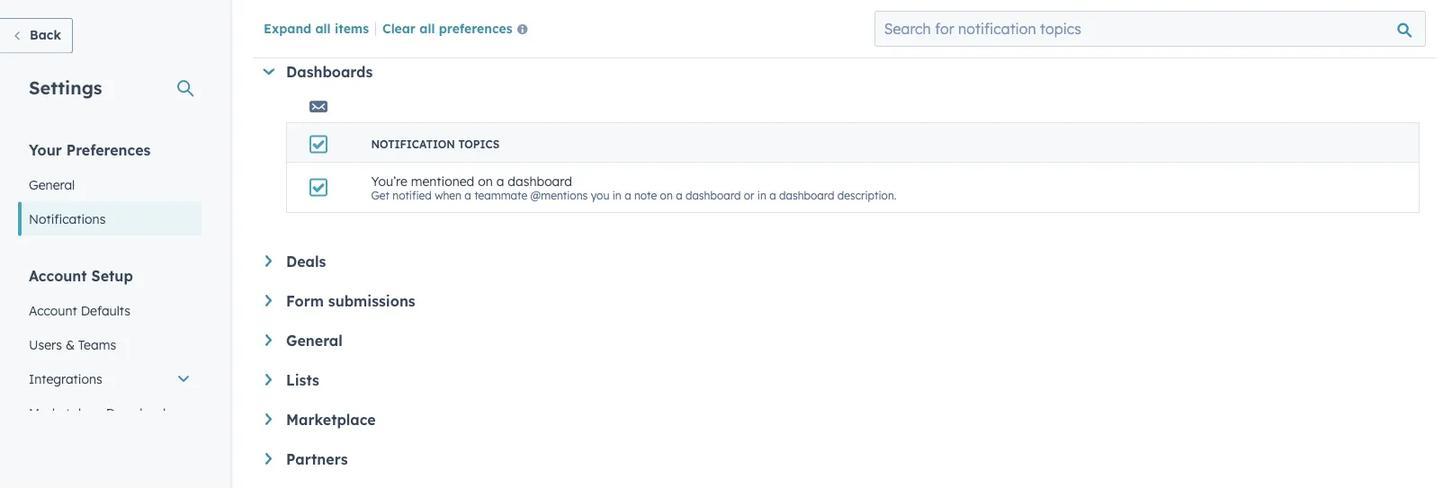 Task type: vqa. For each thing, say whether or not it's contained in the screenshot.
top give
no



Task type: describe. For each thing, give the bounding box(es) containing it.
caret image for form submissions
[[266, 296, 272, 307]]

a right or in the top of the page
[[770, 189, 776, 203]]

1 in from the left
[[613, 189, 622, 203]]

description.
[[838, 189, 897, 203]]

1 horizontal spatial general
[[286, 333, 343, 351]]

marketplace for marketplace
[[286, 412, 376, 430]]

account setup
[[29, 267, 133, 285]]

settings
[[29, 76, 102, 99]]

you're mentioned on a dashboard get notified when a teammate @mentions you in a note on a dashboard or in a dashboard description.
[[371, 173, 897, 203]]

account defaults
[[29, 303, 130, 319]]

get
[[371, 189, 390, 203]]

clear all preferences
[[383, 20, 513, 36]]

caret image for marketplace
[[266, 414, 272, 426]]

expand all items button
[[264, 20, 369, 36]]

marketplace for marketplace downloads
[[29, 405, 102, 421]]

clear
[[383, 20, 416, 36]]

lists
[[286, 372, 319, 390]]

marketplace downloads link
[[18, 396, 202, 431]]

general button
[[266, 333, 1420, 351]]

users & teams link
[[18, 328, 202, 362]]

@mentions
[[531, 189, 588, 203]]

you
[[591, 189, 610, 203]]

expand all items
[[264, 20, 369, 36]]

0 horizontal spatial on
[[478, 173, 493, 189]]

setup
[[91, 267, 133, 285]]

defaults
[[81, 303, 130, 319]]

notifications link
[[18, 202, 202, 236]]

topics
[[459, 138, 500, 152]]

caret image for deals
[[266, 256, 272, 268]]

form submissions button
[[266, 293, 1420, 311]]

dashboards
[[286, 63, 373, 81]]

notified
[[393, 189, 432, 203]]

partners button
[[266, 451, 1420, 469]]

2 horizontal spatial dashboard
[[779, 189, 835, 203]]

form
[[286, 293, 324, 311]]

your preferences element
[[18, 140, 202, 236]]

preferences
[[66, 141, 151, 159]]

1 horizontal spatial on
[[660, 189, 673, 203]]

partners
[[286, 451, 348, 469]]

integrations button
[[18, 362, 202, 396]]

notification topics
[[371, 138, 500, 152]]

integrations
[[29, 371, 102, 387]]

caret image for general
[[266, 335, 272, 347]]

expand
[[264, 20, 312, 36]]



Task type: locate. For each thing, give the bounding box(es) containing it.
teammate
[[474, 189, 528, 203]]

users
[[29, 337, 62, 353]]

1 horizontal spatial in
[[758, 189, 767, 203]]

note
[[634, 189, 657, 203]]

caret image inside "deals" dropdown button
[[266, 256, 272, 268]]

a left note
[[625, 189, 631, 203]]

all for expand
[[315, 20, 331, 36]]

1 horizontal spatial marketplace
[[286, 412, 376, 430]]

on right note
[[660, 189, 673, 203]]

all for clear
[[420, 20, 435, 36]]

deals
[[286, 253, 326, 271]]

in
[[613, 189, 622, 203], [758, 189, 767, 203]]

0 horizontal spatial general
[[29, 177, 75, 193]]

account for account defaults
[[29, 303, 77, 319]]

1 account from the top
[[29, 267, 87, 285]]

users & teams
[[29, 337, 116, 353]]

notifications
[[29, 211, 106, 227]]

&
[[66, 337, 75, 353]]

account up users
[[29, 303, 77, 319]]

your preferences
[[29, 141, 151, 159]]

marketplace down integrations
[[29, 405, 102, 421]]

on
[[478, 173, 493, 189], [660, 189, 673, 203]]

submissions
[[328, 293, 416, 311]]

marketplace up partners
[[286, 412, 376, 430]]

when
[[435, 189, 462, 203]]

1 caret image from the top
[[266, 256, 272, 268]]

0 vertical spatial caret image
[[266, 256, 272, 268]]

marketplace
[[29, 405, 102, 421], [286, 412, 376, 430]]

caret image
[[266, 256, 272, 268], [266, 335, 272, 347], [266, 454, 272, 466]]

dashboard left or in the top of the page
[[686, 189, 741, 203]]

caret image inside partners dropdown button
[[266, 454, 272, 466]]

caret image
[[263, 69, 275, 75], [266, 296, 272, 307], [266, 375, 272, 386], [266, 414, 272, 426]]

2 caret image from the top
[[266, 335, 272, 347]]

caret image inside dashboards dropdown button
[[263, 69, 275, 75]]

clear all preferences button
[[383, 19, 535, 40]]

2 in from the left
[[758, 189, 767, 203]]

caret image inside lists dropdown button
[[266, 375, 272, 386]]

dashboard
[[508, 173, 572, 189], [686, 189, 741, 203], [779, 189, 835, 203]]

caret image inside form submissions 'dropdown button'
[[266, 296, 272, 307]]

2 vertical spatial caret image
[[266, 454, 272, 466]]

on down topics
[[478, 173, 493, 189]]

account
[[29, 267, 87, 285], [29, 303, 77, 319]]

dashboards button
[[263, 63, 1420, 81]]

general down form
[[286, 333, 343, 351]]

caret image for lists
[[266, 375, 272, 386]]

items
[[335, 20, 369, 36]]

0 horizontal spatial all
[[315, 20, 331, 36]]

2 account from the top
[[29, 303, 77, 319]]

Search for notification topics search field
[[875, 11, 1427, 47]]

teams
[[78, 337, 116, 353]]

account setup element
[[18, 266, 202, 489]]

or
[[744, 189, 755, 203]]

caret image for partners
[[266, 454, 272, 466]]

in right or in the top of the page
[[758, 189, 767, 203]]

marketplace button
[[266, 412, 1420, 430]]

marketplace downloads
[[29, 405, 172, 421]]

lists button
[[266, 372, 1420, 390]]

1 horizontal spatial all
[[420, 20, 435, 36]]

a right when
[[465, 189, 471, 203]]

all inside button
[[420, 20, 435, 36]]

general
[[29, 177, 75, 193], [286, 333, 343, 351]]

1 all from the left
[[315, 20, 331, 36]]

caret image inside general dropdown button
[[266, 335, 272, 347]]

downloads
[[106, 405, 172, 421]]

preferences
[[439, 20, 513, 36]]

0 vertical spatial general
[[29, 177, 75, 193]]

you're
[[371, 173, 408, 189]]

deals button
[[266, 253, 1420, 271]]

0 horizontal spatial dashboard
[[508, 173, 572, 189]]

0 vertical spatial account
[[29, 267, 87, 285]]

all right clear
[[420, 20, 435, 36]]

in right you
[[613, 189, 622, 203]]

back link
[[0, 18, 73, 54]]

all
[[315, 20, 331, 36], [420, 20, 435, 36]]

mentioned
[[411, 173, 475, 189]]

notification
[[371, 138, 455, 152]]

caret image inside marketplace dropdown button
[[266, 414, 272, 426]]

caret image for dashboards
[[263, 69, 275, 75]]

account for account setup
[[29, 267, 87, 285]]

account defaults link
[[18, 294, 202, 328]]

dashboard right or in the top of the page
[[779, 189, 835, 203]]

form submissions
[[286, 293, 416, 311]]

1 horizontal spatial dashboard
[[686, 189, 741, 203]]

0 horizontal spatial in
[[613, 189, 622, 203]]

back
[[30, 27, 61, 43]]

2 all from the left
[[420, 20, 435, 36]]

0 horizontal spatial marketplace
[[29, 405, 102, 421]]

1 vertical spatial general
[[286, 333, 343, 351]]

marketplace inside account setup element
[[29, 405, 102, 421]]

all left the items
[[315, 20, 331, 36]]

your
[[29, 141, 62, 159]]

account up account defaults
[[29, 267, 87, 285]]

a right note
[[676, 189, 683, 203]]

1 vertical spatial account
[[29, 303, 77, 319]]

dashboard left you
[[508, 173, 572, 189]]

a down topics
[[497, 173, 504, 189]]

general inside your preferences element
[[29, 177, 75, 193]]

a
[[497, 173, 504, 189], [465, 189, 471, 203], [625, 189, 631, 203], [676, 189, 683, 203], [770, 189, 776, 203]]

general down 'your'
[[29, 177, 75, 193]]

general link
[[18, 168, 202, 202]]

1 vertical spatial caret image
[[266, 335, 272, 347]]

3 caret image from the top
[[266, 454, 272, 466]]



